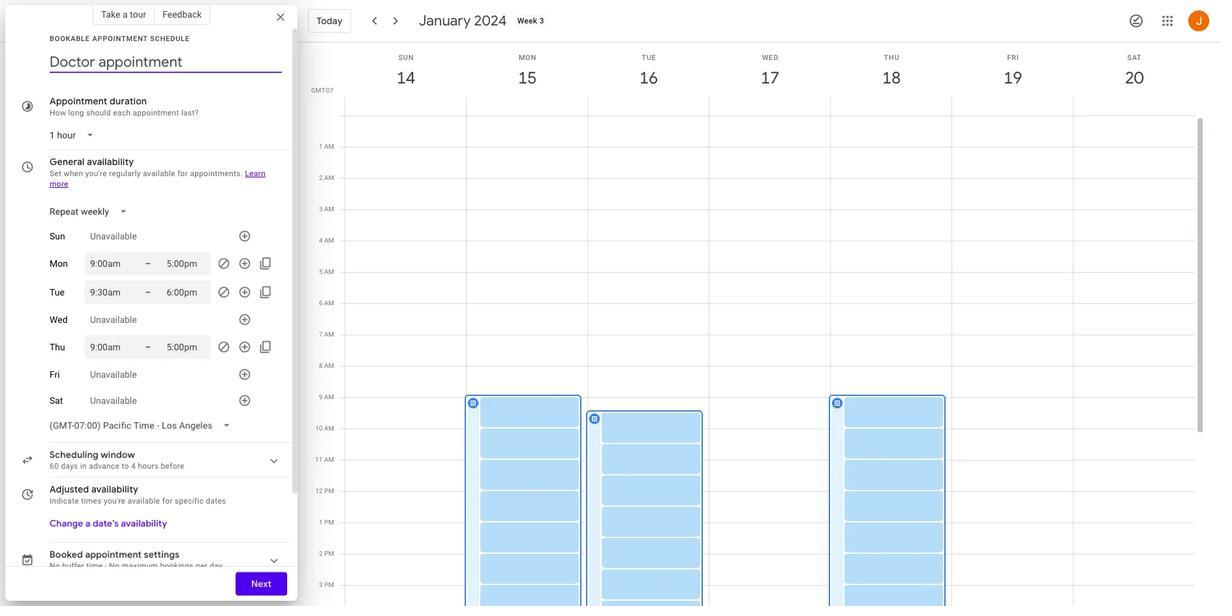 Task type: vqa. For each thing, say whether or not it's contained in the screenshot.
2nd the 25 Row from the bottom
no



Task type: describe. For each thing, give the bounding box(es) containing it.
change
[[50, 518, 83, 529]]

availability inside change a date's availability button
[[121, 518, 167, 529]]

more
[[50, 180, 68, 189]]

8 am
[[319, 362, 334, 369]]

set when you're regularly available for appointments.
[[50, 169, 243, 178]]

9 am
[[319, 394, 334, 401]]

– for tue
[[145, 287, 151, 298]]

14
[[396, 67, 415, 89]]

11 am
[[315, 456, 334, 464]]

15 column header
[[466, 42, 588, 116]]

next button
[[236, 569, 287, 600]]

appointment inside appointment duration how long should each appointment last?
[[133, 108, 179, 118]]

sun 14
[[396, 54, 415, 89]]

when
[[64, 169, 83, 178]]

16
[[639, 67, 657, 89]]

4 inside grid
[[319, 237, 323, 244]]

·
[[105, 562, 107, 571]]

appointment
[[50, 95, 107, 107]]

mon 15
[[517, 54, 537, 89]]

– for mon
[[145, 259, 151, 269]]

sun for sun
[[50, 231, 65, 242]]

2 pm
[[319, 550, 334, 558]]

– for thu
[[145, 342, 151, 353]]

7 cell from the left
[[1074, 116, 1195, 606]]

gmt-07
[[311, 87, 334, 94]]

mon for mon
[[50, 259, 68, 269]]

availability for adjusted
[[91, 484, 138, 495]]

schedule
[[150, 35, 190, 43]]

regularly
[[109, 169, 141, 178]]

long
[[68, 108, 84, 118]]

8
[[319, 362, 323, 369]]

19
[[1003, 67, 1022, 89]]

pm for 2 pm
[[324, 550, 334, 558]]

tue for tue
[[50, 287, 65, 298]]

buffer
[[62, 562, 84, 571]]

thu for thu 18
[[884, 54, 900, 62]]

learn more link
[[50, 169, 266, 189]]

dates
[[206, 497, 226, 506]]

am for 9 am
[[324, 394, 334, 401]]

take a tour button
[[93, 4, 155, 25]]

am for 4 am
[[324, 237, 334, 244]]

fri 19
[[1003, 54, 1022, 89]]

window
[[101, 449, 135, 461]]

5 cell from the left
[[829, 116, 952, 606]]

booked
[[50, 549, 83, 561]]

maximum
[[122, 562, 158, 571]]

general
[[50, 156, 85, 168]]

available inside adjusted availability indicate times you're available for specific dates
[[128, 497, 160, 506]]

sunday, january 14 element
[[391, 63, 421, 93]]

bookable
[[50, 35, 90, 43]]

20
[[1124, 67, 1143, 89]]

End time on Thursdays text field
[[167, 339, 206, 355]]

sat 20
[[1124, 54, 1143, 89]]

today
[[317, 15, 343, 27]]

feedback
[[162, 9, 202, 20]]

appointment inside booked appointment settings no buffer time · no maximum bookings per day
[[85, 549, 142, 561]]

1 am
[[319, 143, 334, 150]]

monday, january 15 element
[[512, 63, 542, 93]]

tuesday, january 16 element
[[634, 63, 664, 93]]

wed for wed 17
[[762, 54, 779, 62]]

2 cell from the left
[[465, 116, 588, 606]]

per
[[196, 562, 208, 571]]

1 cell from the left
[[345, 116, 467, 606]]

pm for 12 pm
[[324, 488, 334, 495]]

5 am
[[319, 268, 334, 275]]

fri for fri
[[50, 369, 60, 380]]

week 3
[[517, 16, 544, 25]]

07
[[326, 87, 334, 94]]

unavailable for sat
[[90, 396, 137, 406]]

times
[[81, 497, 102, 506]]

0 vertical spatial you're
[[85, 169, 107, 178]]

pm for 3 pm
[[324, 582, 334, 589]]

to
[[122, 462, 129, 471]]

6 am
[[319, 300, 334, 307]]

am for 7 am
[[324, 331, 334, 338]]

for inside adjusted availability indicate times you're available for specific dates
[[162, 497, 173, 506]]

10
[[315, 425, 323, 432]]

saturday, january 20 element
[[1120, 63, 1150, 93]]

appointment
[[92, 35, 148, 43]]

scheduling window 60 days in advance to 4 hours before
[[50, 449, 184, 471]]

thu 18
[[882, 54, 900, 89]]

3 pm
[[319, 582, 334, 589]]

19 column header
[[952, 42, 1074, 116]]

set
[[50, 169, 62, 178]]

4 cell from the left
[[710, 116, 831, 606]]

2 for 2 pm
[[319, 550, 323, 558]]

4 am
[[319, 237, 334, 244]]

change a date's availability
[[50, 518, 167, 529]]

time
[[86, 562, 103, 571]]

2 am
[[319, 174, 334, 181]]

17 column header
[[709, 42, 831, 116]]

18
[[882, 67, 900, 89]]

thu for thu
[[50, 342, 65, 353]]

6
[[319, 300, 323, 307]]

4 inside scheduling window 60 days in advance to 4 hours before
[[131, 462, 136, 471]]

9
[[319, 394, 323, 401]]

scheduling
[[50, 449, 98, 461]]

2024
[[474, 12, 507, 30]]

am for 1 am
[[324, 143, 334, 150]]

0 vertical spatial 3
[[540, 16, 544, 25]]

availability for general
[[87, 156, 134, 168]]

5
[[319, 268, 323, 275]]

change a date's availability button
[[44, 512, 172, 535]]

should
[[86, 108, 111, 118]]

how
[[50, 108, 66, 118]]

friday, january 19 element
[[998, 63, 1028, 93]]

grid containing 14
[[303, 42, 1206, 606]]

unavailable for wed
[[90, 315, 137, 325]]

take
[[101, 9, 120, 20]]

hours
[[138, 462, 159, 471]]

1 pm
[[319, 519, 334, 526]]



Task type: locate. For each thing, give the bounding box(es) containing it.
wed for wed
[[50, 315, 68, 325]]

appointment up ·
[[85, 549, 142, 561]]

Start time on Thursdays text field
[[90, 339, 129, 355]]

available right regularly
[[143, 169, 175, 178]]

2 for 2 am
[[319, 174, 323, 181]]

17
[[760, 67, 779, 89]]

1 vertical spatial 4
[[131, 462, 136, 471]]

0 vertical spatial wed
[[762, 54, 779, 62]]

for left specific
[[162, 497, 173, 506]]

you're
[[85, 169, 107, 178], [104, 497, 125, 506]]

1 vertical spatial you're
[[104, 497, 125, 506]]

3 am
[[319, 206, 334, 213]]

days
[[61, 462, 78, 471]]

0 horizontal spatial 4
[[131, 462, 136, 471]]

0 vertical spatial fri
[[1007, 54, 1019, 62]]

sun for sun 14
[[398, 54, 414, 62]]

am up 2 am
[[324, 143, 334, 150]]

1 horizontal spatial mon
[[519, 54, 537, 62]]

60
[[50, 462, 59, 471]]

11
[[315, 456, 323, 464]]

mon left start time on mondays text field at the left top
[[50, 259, 68, 269]]

0 horizontal spatial sat
[[50, 396, 63, 406]]

2 unavailable from the top
[[90, 315, 137, 325]]

in
[[80, 462, 87, 471]]

january 2024
[[419, 12, 507, 30]]

bookings
[[160, 562, 194, 571]]

availability up regularly
[[87, 156, 134, 168]]

am up 3 am
[[324, 174, 334, 181]]

4 right to
[[131, 462, 136, 471]]

thu left start time on thursdays text field
[[50, 342, 65, 353]]

pm down 2 pm
[[324, 582, 334, 589]]

0 horizontal spatial sun
[[50, 231, 65, 242]]

0 horizontal spatial tue
[[50, 287, 65, 298]]

2 2 from the top
[[319, 550, 323, 558]]

a left date's
[[85, 518, 91, 529]]

1 horizontal spatial tue
[[642, 54, 656, 62]]

grid
[[303, 42, 1206, 606]]

1 vertical spatial a
[[85, 518, 91, 529]]

week
[[517, 16, 538, 25]]

1 horizontal spatial for
[[177, 169, 188, 178]]

1 vertical spatial sat
[[50, 396, 63, 406]]

you're down general availability
[[85, 169, 107, 178]]

appointments.
[[190, 169, 243, 178]]

sun down the more
[[50, 231, 65, 242]]

1 horizontal spatial sat
[[1128, 54, 1142, 62]]

pm
[[324, 488, 334, 495], [324, 519, 334, 526], [324, 550, 334, 558], [324, 582, 334, 589]]

0 horizontal spatial wed
[[50, 315, 68, 325]]

1 unavailable from the top
[[90, 231, 137, 242]]

0 vertical spatial sun
[[398, 54, 414, 62]]

tue left start time on tuesdays text box
[[50, 287, 65, 298]]

1 vertical spatial available
[[128, 497, 160, 506]]

0 horizontal spatial fri
[[50, 369, 60, 380]]

a left tour on the left top
[[123, 9, 128, 20]]

sat up 20
[[1128, 54, 1142, 62]]

unavailable
[[90, 231, 137, 242], [90, 315, 137, 325], [90, 369, 137, 380], [90, 396, 137, 406]]

0 vertical spatial for
[[177, 169, 188, 178]]

0 vertical spatial tue
[[642, 54, 656, 62]]

a for change
[[85, 518, 91, 529]]

6 cell from the left
[[952, 116, 1074, 606]]

settings
[[144, 549, 180, 561]]

am right 7
[[324, 331, 334, 338]]

3 up 4 am
[[319, 206, 323, 213]]

0 horizontal spatial thu
[[50, 342, 65, 353]]

next
[[251, 578, 272, 590]]

1 no from the left
[[50, 562, 60, 571]]

2 no from the left
[[109, 562, 120, 571]]

am down 2 am
[[324, 206, 334, 213]]

0 horizontal spatial mon
[[50, 259, 68, 269]]

sun
[[398, 54, 414, 62], [50, 231, 65, 242]]

am right the 10
[[324, 425, 334, 432]]

fri inside fri 19
[[1007, 54, 1019, 62]]

10 am from the top
[[324, 425, 334, 432]]

1 horizontal spatial fri
[[1007, 54, 1019, 62]]

0 vertical spatial mon
[[519, 54, 537, 62]]

1
[[319, 143, 323, 150], [319, 519, 323, 526]]

4 am from the top
[[324, 237, 334, 244]]

learn more
[[50, 169, 266, 189]]

3 for 3 am
[[319, 206, 323, 213]]

general availability
[[50, 156, 134, 168]]

am for 8 am
[[324, 362, 334, 369]]

1 horizontal spatial a
[[123, 9, 128, 20]]

thu
[[884, 54, 900, 62], [50, 342, 65, 353]]

available
[[143, 169, 175, 178], [128, 497, 160, 506]]

am right 5 at the left top
[[324, 268, 334, 275]]

10 am
[[315, 425, 334, 432]]

1 vertical spatial 1
[[319, 519, 323, 526]]

1 down 12
[[319, 519, 323, 526]]

row inside grid
[[339, 116, 1195, 606]]

Start time on Mondays text field
[[90, 256, 129, 272]]

Add title text field
[[50, 52, 282, 72]]

12
[[315, 488, 323, 495]]

1 horizontal spatial wed
[[762, 54, 779, 62]]

0 vertical spatial available
[[143, 169, 175, 178]]

adjusted
[[50, 484, 89, 495]]

1 for 1 pm
[[319, 519, 323, 526]]

1 vertical spatial wed
[[50, 315, 68, 325]]

bookable appointment schedule
[[50, 35, 190, 43]]

sun inside sun 14
[[398, 54, 414, 62]]

2 am from the top
[[324, 174, 334, 181]]

sat inside "sat 20"
[[1128, 54, 1142, 62]]

availability down to
[[91, 484, 138, 495]]

1 vertical spatial for
[[162, 497, 173, 506]]

12 pm
[[315, 488, 334, 495]]

am for 10 am
[[324, 425, 334, 432]]

0 vertical spatial sat
[[1128, 54, 1142, 62]]

4 up 5 at the left top
[[319, 237, 323, 244]]

None field
[[44, 123, 105, 147], [44, 200, 138, 223], [44, 414, 241, 437], [44, 123, 105, 147], [44, 200, 138, 223], [44, 414, 241, 437]]

pm up 3 pm on the left bottom
[[324, 550, 334, 558]]

tour
[[130, 9, 146, 20]]

1 pm from the top
[[324, 488, 334, 495]]

1 am from the top
[[324, 143, 334, 150]]

row
[[339, 116, 1195, 606]]

wed inside wed 17
[[762, 54, 779, 62]]

thu up "18"
[[884, 54, 900, 62]]

3 cell from the left
[[586, 116, 710, 606]]

pm up 2 pm
[[324, 519, 334, 526]]

15
[[517, 67, 536, 89]]

availability inside adjusted availability indicate times you're available for specific dates
[[91, 484, 138, 495]]

january
[[419, 12, 471, 30]]

2 vertical spatial 3
[[319, 582, 323, 589]]

am for 5 am
[[324, 268, 334, 275]]

am right 8
[[324, 362, 334, 369]]

wed 17
[[760, 54, 779, 89]]

am down 3 am
[[324, 237, 334, 244]]

2 up 3 am
[[319, 174, 323, 181]]

am right 11 on the left bottom of the page
[[324, 456, 334, 464]]

tue for tue 16
[[642, 54, 656, 62]]

0 vertical spatial –
[[145, 259, 151, 269]]

3 down 2 pm
[[319, 582, 323, 589]]

– left end time on tuesdays text field
[[145, 287, 151, 298]]

no down booked
[[50, 562, 60, 571]]

2 vertical spatial –
[[145, 342, 151, 353]]

am right 6
[[324, 300, 334, 307]]

1 up 2 am
[[319, 143, 323, 150]]

today button
[[308, 5, 351, 37]]

sun up 14
[[398, 54, 414, 62]]

4 unavailable from the top
[[90, 396, 137, 406]]

tue
[[642, 54, 656, 62], [50, 287, 65, 298]]

1 vertical spatial sun
[[50, 231, 65, 242]]

1 horizontal spatial thu
[[884, 54, 900, 62]]

each
[[113, 108, 131, 118]]

1 vertical spatial 2
[[319, 550, 323, 558]]

day
[[210, 562, 223, 571]]

0 vertical spatial 4
[[319, 237, 323, 244]]

am for 6 am
[[324, 300, 334, 307]]

0 horizontal spatial a
[[85, 518, 91, 529]]

1 1 from the top
[[319, 143, 323, 150]]

mon up 15
[[519, 54, 537, 62]]

4 pm from the top
[[324, 582, 334, 589]]

appointment duration how long should each appointment last?
[[50, 95, 199, 118]]

no right ·
[[109, 562, 120, 571]]

unavailable for fri
[[90, 369, 137, 380]]

last?
[[181, 108, 199, 118]]

2 – from the top
[[145, 287, 151, 298]]

2 vertical spatial availability
[[121, 518, 167, 529]]

End time on Tuesdays text field
[[167, 285, 206, 300]]

0 vertical spatial availability
[[87, 156, 134, 168]]

1 vertical spatial availability
[[91, 484, 138, 495]]

2
[[319, 174, 323, 181], [319, 550, 323, 558]]

unavailable for sun
[[90, 231, 137, 242]]

advance
[[89, 462, 120, 471]]

0 vertical spatial 2
[[319, 174, 323, 181]]

6 am from the top
[[324, 300, 334, 307]]

tue 16
[[639, 54, 657, 89]]

3
[[540, 16, 544, 25], [319, 206, 323, 213], [319, 582, 323, 589]]

3 right week
[[540, 16, 544, 25]]

1 vertical spatial tue
[[50, 287, 65, 298]]

18 column header
[[830, 42, 952, 116]]

1 vertical spatial mon
[[50, 259, 68, 269]]

1 horizontal spatial sun
[[398, 54, 414, 62]]

11 am from the top
[[324, 456, 334, 464]]

0 horizontal spatial no
[[50, 562, 60, 571]]

for
[[177, 169, 188, 178], [162, 497, 173, 506]]

0 horizontal spatial for
[[162, 497, 173, 506]]

am for 11 am
[[324, 456, 334, 464]]

Start time on Tuesdays text field
[[90, 285, 129, 300]]

cell
[[345, 116, 467, 606], [465, 116, 588, 606], [586, 116, 710, 606], [710, 116, 831, 606], [829, 116, 952, 606], [952, 116, 1074, 606], [1074, 116, 1195, 606]]

1 horizontal spatial 4
[[319, 237, 323, 244]]

– left end time on thursdays text box at the left of page
[[145, 342, 151, 353]]

1 vertical spatial –
[[145, 287, 151, 298]]

3 pm from the top
[[324, 550, 334, 558]]

learn
[[245, 169, 266, 178]]

mon inside mon 15
[[519, 54, 537, 62]]

appointment down duration
[[133, 108, 179, 118]]

–
[[145, 259, 151, 269], [145, 287, 151, 298], [145, 342, 151, 353]]

booked appointment settings no buffer time · no maximum bookings per day
[[50, 549, 223, 571]]

7
[[319, 331, 323, 338]]

available down the hours
[[128, 497, 160, 506]]

3 – from the top
[[145, 342, 151, 353]]

thu inside thu 18
[[884, 54, 900, 62]]

specific
[[175, 497, 204, 506]]

for left "appointments."
[[177, 169, 188, 178]]

1 for 1 am
[[319, 143, 323, 150]]

before
[[161, 462, 184, 471]]

pm right 12
[[324, 488, 334, 495]]

2 pm from the top
[[324, 519, 334, 526]]

1 vertical spatial fri
[[50, 369, 60, 380]]

7 am from the top
[[324, 331, 334, 338]]

fri
[[1007, 54, 1019, 62], [50, 369, 60, 380]]

tue up 16 at the right top of the page
[[642, 54, 656, 62]]

0 vertical spatial a
[[123, 9, 128, 20]]

am right 9
[[324, 394, 334, 401]]

availability down adjusted availability indicate times you're available for specific dates
[[121, 518, 167, 529]]

3 for 3 pm
[[319, 582, 323, 589]]

you're inside adjusted availability indicate times you're available for specific dates
[[104, 497, 125, 506]]

duration
[[110, 95, 147, 107]]

indicate
[[50, 497, 79, 506]]

am for 3 am
[[324, 206, 334, 213]]

1 vertical spatial appointment
[[85, 549, 142, 561]]

5 am from the top
[[324, 268, 334, 275]]

– right start time on mondays text field at the left top
[[145, 259, 151, 269]]

sat up scheduling
[[50, 396, 63, 406]]

adjusted availability indicate times you're available for specific dates
[[50, 484, 226, 506]]

3 am from the top
[[324, 206, 334, 213]]

7 am
[[319, 331, 334, 338]]

0 vertical spatial thu
[[884, 54, 900, 62]]

gmt-
[[311, 87, 326, 94]]

0 vertical spatial appointment
[[133, 108, 179, 118]]

wednesday, january 17 element
[[755, 63, 785, 93]]

1 horizontal spatial no
[[109, 562, 120, 571]]

am for 2 am
[[324, 174, 334, 181]]

1 vertical spatial 3
[[319, 206, 323, 213]]

14 column header
[[345, 42, 467, 116]]

sat for sat 20
[[1128, 54, 1142, 62]]

2 down 1 pm
[[319, 550, 323, 558]]

date's
[[93, 518, 119, 529]]

mon for mon 15
[[519, 54, 537, 62]]

mon
[[519, 54, 537, 62], [50, 259, 68, 269]]

take a tour
[[101, 9, 146, 20]]

fri for fri 19
[[1007, 54, 1019, 62]]

2 1 from the top
[[319, 519, 323, 526]]

sat for sat
[[50, 396, 63, 406]]

3 unavailable from the top
[[90, 369, 137, 380]]

feedback button
[[155, 4, 210, 25]]

8 am from the top
[[324, 362, 334, 369]]

End time on Mondays text field
[[167, 256, 206, 272]]

1 2 from the top
[[319, 174, 323, 181]]

thursday, january 18 element
[[877, 63, 907, 93]]

20 column header
[[1073, 42, 1195, 116]]

pm for 1 pm
[[324, 519, 334, 526]]

0 vertical spatial 1
[[319, 143, 323, 150]]

you're up the change a date's availability
[[104, 497, 125, 506]]

a for take
[[123, 9, 128, 20]]

1 vertical spatial thu
[[50, 342, 65, 353]]

9 am from the top
[[324, 394, 334, 401]]

16 column header
[[588, 42, 710, 116]]

tue inside 'tue 16'
[[642, 54, 656, 62]]

1 – from the top
[[145, 259, 151, 269]]

availability
[[87, 156, 134, 168], [91, 484, 138, 495], [121, 518, 167, 529]]



